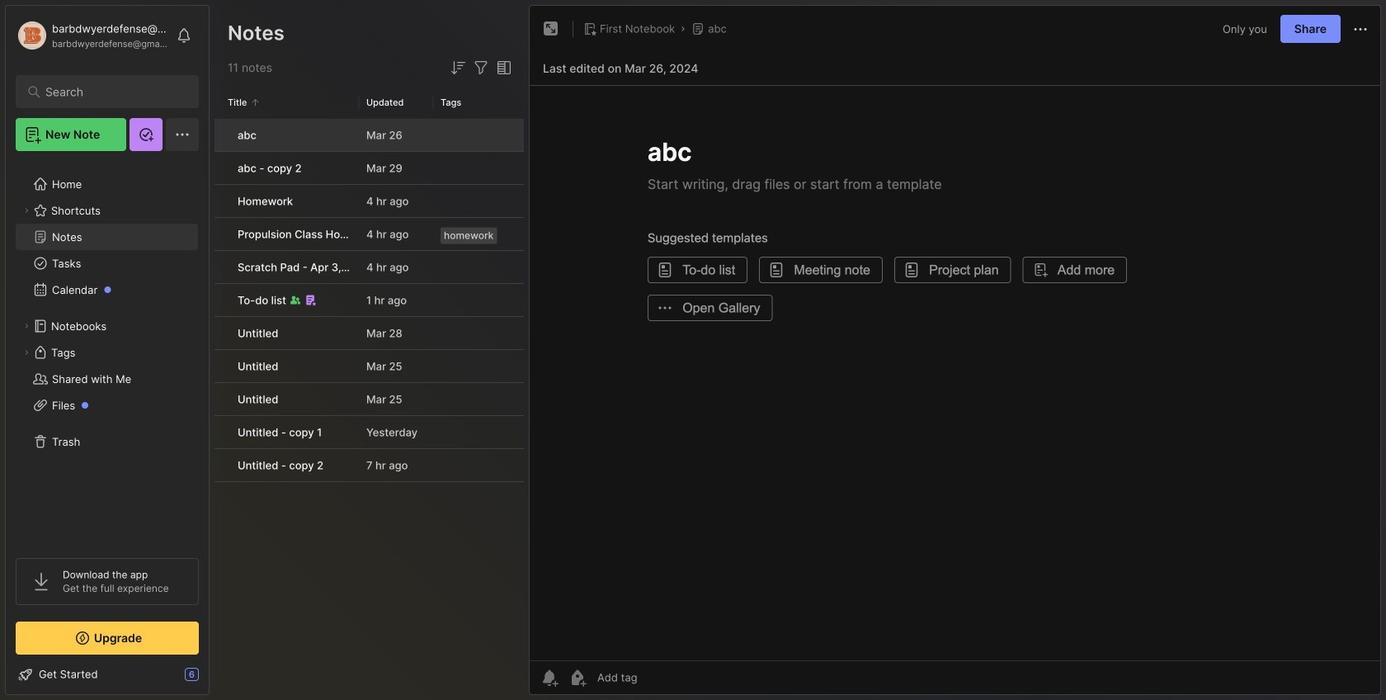 Task type: locate. For each thing, give the bounding box(es) containing it.
Note Editor text field
[[530, 85, 1381, 660]]

row group
[[215, 119, 524, 483]]

Add tag field
[[596, 670, 720, 685]]

Account field
[[16, 19, 168, 52]]

tree
[[6, 161, 209, 543]]

add a reminder image
[[540, 668, 560, 688]]

10 cell from the top
[[215, 416, 228, 448]]

4 cell from the top
[[215, 218, 228, 250]]

cell
[[215, 119, 228, 151], [215, 152, 228, 184], [215, 185, 228, 217], [215, 218, 228, 250], [215, 251, 228, 283], [215, 284, 228, 316], [215, 317, 228, 349], [215, 350, 228, 382], [215, 383, 228, 415], [215, 416, 228, 448], [215, 449, 228, 481]]

2 cell from the top
[[215, 152, 228, 184]]

More actions field
[[1351, 19, 1371, 39]]

none search field inside main element
[[45, 82, 177, 102]]

7 cell from the top
[[215, 317, 228, 349]]

Help and Learning task checklist field
[[6, 661, 209, 688]]

tree inside main element
[[6, 161, 209, 543]]

None search field
[[45, 82, 177, 102]]

8 cell from the top
[[215, 350, 228, 382]]

3 cell from the top
[[215, 185, 228, 217]]

9 cell from the top
[[215, 383, 228, 415]]



Task type: vqa. For each thing, say whether or not it's contained in the screenshot.
Get
no



Task type: describe. For each thing, give the bounding box(es) containing it.
View options field
[[491, 58, 514, 78]]

add tag image
[[568, 668, 588, 688]]

5 cell from the top
[[215, 251, 228, 283]]

add filters image
[[471, 58, 491, 78]]

Add filters field
[[471, 58, 491, 78]]

expand notebooks image
[[21, 321, 31, 331]]

Search text field
[[45, 84, 177, 100]]

11 cell from the top
[[215, 449, 228, 481]]

click to collapse image
[[208, 670, 221, 689]]

Sort options field
[[448, 58, 468, 78]]

note window element
[[529, 5, 1382, 699]]

1 cell from the top
[[215, 119, 228, 151]]

more actions image
[[1351, 19, 1371, 39]]

expand tags image
[[21, 348, 31, 357]]

6 cell from the top
[[215, 284, 228, 316]]

expand note image
[[542, 19, 561, 39]]

main element
[[0, 0, 215, 700]]



